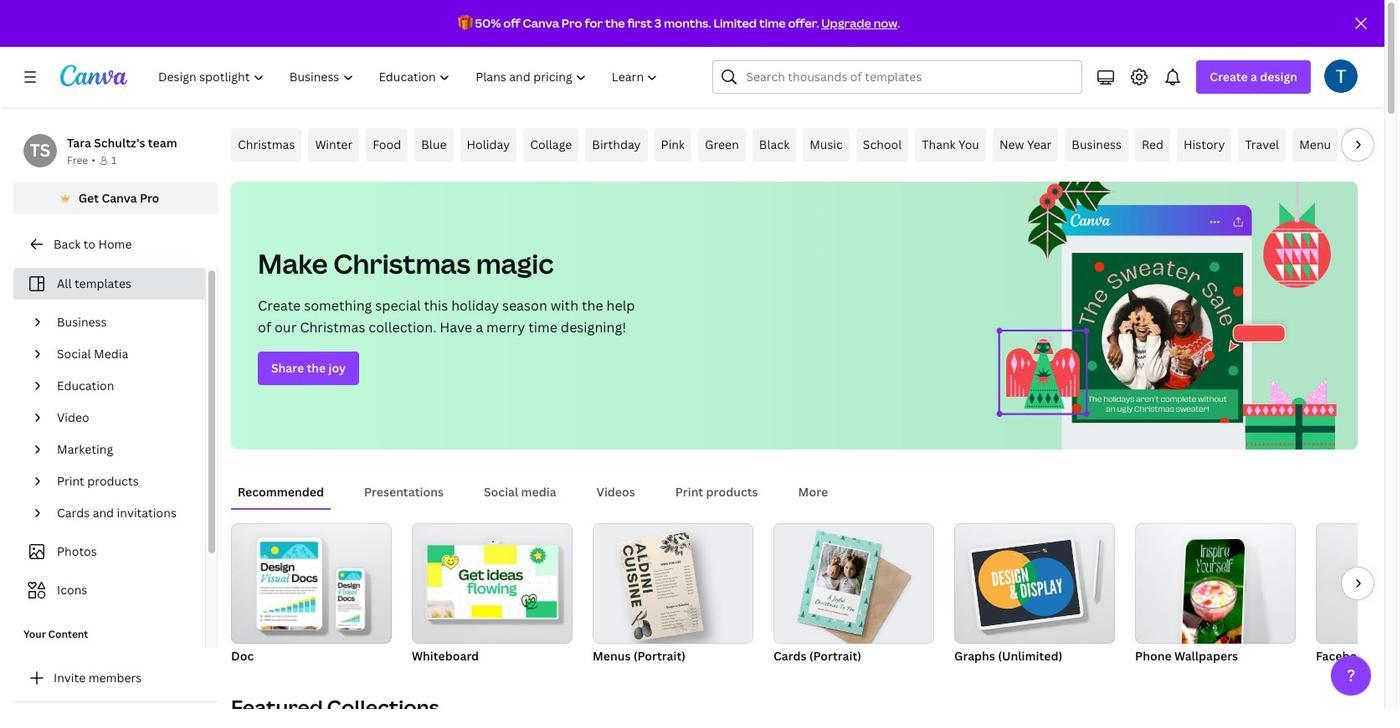 Task type: vqa. For each thing, say whether or not it's contained in the screenshot.
Print products link
yes



Task type: locate. For each thing, give the bounding box(es) containing it.
0 vertical spatial pro
[[562, 15, 582, 31]]

2 (portrait) from the left
[[809, 648, 861, 664]]

social up "education"
[[57, 346, 91, 362]]

1 vertical spatial pro
[[140, 190, 159, 206]]

your
[[23, 627, 46, 641]]

designing!
[[561, 318, 626, 337]]

0 horizontal spatial cards
[[57, 505, 90, 521]]

christmas up special
[[333, 245, 471, 281]]

1 horizontal spatial the
[[582, 296, 603, 315]]

print for print products link
[[57, 473, 84, 489]]

canva right off
[[523, 15, 559, 31]]

travel link
[[1238, 128, 1286, 162]]

time left offer.
[[759, 15, 786, 31]]

1 horizontal spatial cards
[[773, 648, 806, 664]]

tara schultz's team image
[[23, 134, 57, 167]]

1 horizontal spatial print products
[[675, 484, 758, 500]]

pro left for
[[562, 15, 582, 31]]

doc image
[[231, 523, 392, 644], [231, 523, 392, 644]]

video link
[[50, 402, 195, 434]]

0 vertical spatial create
[[1210, 69, 1248, 85]]

something
[[304, 296, 372, 315]]

more
[[798, 484, 828, 500]]

0 horizontal spatial business link
[[50, 306, 195, 338]]

the right for
[[605, 15, 625, 31]]

0 vertical spatial canva
[[523, 15, 559, 31]]

create for create a design
[[1210, 69, 1248, 85]]

1 horizontal spatial (portrait)
[[809, 648, 861, 664]]

a down holiday
[[476, 318, 483, 337]]

1 horizontal spatial canva
[[523, 15, 559, 31]]

business left red
[[1072, 136, 1122, 152]]

.
[[898, 15, 900, 31]]

create inside create something special this holiday season with the help of our christmas collection. have a merry time designing!
[[258, 296, 301, 315]]

green
[[705, 136, 739, 152]]

2 vertical spatial christmas
[[300, 318, 365, 337]]

snow link
[[1344, 128, 1389, 162]]

facebook
[[1316, 648, 1371, 664]]

to
[[83, 236, 95, 252]]

tara schultz image
[[1324, 59, 1358, 93]]

0 vertical spatial cards
[[57, 505, 90, 521]]

1 vertical spatial cards
[[773, 648, 806, 664]]

social inside button
[[484, 484, 518, 500]]

1 vertical spatial business
[[57, 314, 107, 330]]

50%
[[475, 15, 501, 31]]

1 horizontal spatial time
[[759, 15, 786, 31]]

education link
[[50, 370, 195, 402]]

business
[[1072, 136, 1122, 152], [57, 314, 107, 330]]

print products
[[57, 473, 139, 489], [675, 484, 758, 500]]

merry
[[486, 318, 525, 337]]

🎁
[[458, 15, 473, 31]]

phone wallpaper image
[[1135, 523, 1296, 644], [1181, 539, 1245, 654]]

print products for print products link
[[57, 473, 139, 489]]

products left more
[[706, 484, 758, 500]]

more button
[[792, 476, 835, 508]]

1 horizontal spatial business
[[1072, 136, 1122, 152]]

photos
[[57, 543, 97, 559]]

0 vertical spatial social
[[57, 346, 91, 362]]

business link up "media"
[[50, 306, 195, 338]]

phone wallpapers
[[1135, 648, 1238, 664]]

christmas inside create something special this holiday season with the help of our christmas collection. have a merry time designing!
[[300, 318, 365, 337]]

of
[[258, 318, 271, 337]]

0 horizontal spatial a
[[476, 318, 483, 337]]

0 horizontal spatial print products
[[57, 473, 139, 489]]

blue
[[421, 136, 447, 152]]

whiteboard image
[[412, 523, 573, 644], [427, 545, 557, 618]]

1
[[111, 153, 117, 167]]

christmas link
[[231, 128, 302, 162]]

products
[[87, 473, 139, 489], [706, 484, 758, 500]]

tara
[[67, 135, 91, 151]]

icons
[[57, 582, 87, 598]]

special
[[375, 296, 421, 315]]

2 vertical spatial the
[[307, 360, 326, 376]]

cards and invitations link
[[50, 497, 195, 529]]

0 horizontal spatial (portrait)
[[633, 648, 686, 664]]

new year
[[999, 136, 1052, 152]]

invite members button
[[13, 661, 218, 695]]

•
[[91, 153, 95, 167]]

get canva pro button
[[13, 182, 218, 214]]

a left 'design'
[[1251, 69, 1257, 85]]

cards inside cards (portrait) link
[[773, 648, 806, 664]]

the inside create something special this holiday season with the help of our christmas collection. have a merry time designing!
[[582, 296, 603, 315]]

0 horizontal spatial social
[[57, 346, 91, 362]]

1 (portrait) from the left
[[633, 648, 686, 664]]

products for print products link
[[87, 473, 139, 489]]

print products inside button
[[675, 484, 758, 500]]

social
[[57, 346, 91, 362], [484, 484, 518, 500]]

(portrait)
[[633, 648, 686, 664], [809, 648, 861, 664]]

christmas left winter
[[238, 136, 295, 152]]

create inside create a design dropdown button
[[1210, 69, 1248, 85]]

(portrait) for menus (portrait)
[[633, 648, 686, 664]]

1 vertical spatial a
[[476, 318, 483, 337]]

first
[[627, 15, 652, 31]]

christmas
[[238, 136, 295, 152], [333, 245, 471, 281], [300, 318, 365, 337]]

cards for cards and invitations
[[57, 505, 90, 521]]

menu
[[1299, 136, 1331, 152]]

the up designing! at left top
[[582, 296, 603, 315]]

1 vertical spatial social
[[484, 484, 518, 500]]

print inside button
[[675, 484, 703, 500]]

graph (unlimited) image
[[954, 523, 1115, 644], [971, 539, 1081, 627]]

magic
[[476, 245, 554, 281]]

create a design button
[[1196, 60, 1311, 94]]

create left 'design'
[[1210, 69, 1248, 85]]

0 horizontal spatial print
[[57, 473, 84, 489]]

upgrade
[[821, 15, 871, 31]]

back to home
[[54, 236, 132, 252]]

3
[[654, 15, 662, 31]]

products up cards and invitations
[[87, 473, 139, 489]]

menu (portrait) image
[[593, 523, 753, 644], [619, 532, 704, 642]]

canva inside button
[[102, 190, 137, 206]]

print right videos
[[675, 484, 703, 500]]

doc link
[[231, 523, 392, 667]]

create for create something special this holiday season with the help of our christmas collection. have a merry time designing!
[[258, 296, 301, 315]]

social media link
[[50, 338, 195, 370]]

0 horizontal spatial products
[[87, 473, 139, 489]]

1 vertical spatial canva
[[102, 190, 137, 206]]

post
[[1373, 648, 1397, 664]]

phone wallpaper image inside the 'phone wallpapers' "link"
[[1181, 539, 1245, 654]]

cards (portrait) link
[[773, 523, 934, 667]]

1 vertical spatial the
[[582, 296, 603, 315]]

pink link
[[654, 128, 691, 162]]

blue link
[[415, 128, 453, 162]]

menus
[[593, 648, 631, 664]]

0 horizontal spatial canva
[[102, 190, 137, 206]]

off
[[503, 15, 520, 31]]

a
[[1251, 69, 1257, 85], [476, 318, 483, 337]]

canva
[[523, 15, 559, 31], [102, 190, 137, 206]]

print for print products button in the bottom of the page
[[675, 484, 703, 500]]

graphs (unlimited) link
[[954, 523, 1115, 667]]

1 horizontal spatial products
[[706, 484, 758, 500]]

0 horizontal spatial time
[[528, 318, 557, 337]]

holiday
[[467, 136, 510, 152]]

0 vertical spatial christmas
[[238, 136, 295, 152]]

time
[[759, 15, 786, 31], [528, 318, 557, 337]]

0 horizontal spatial the
[[307, 360, 326, 376]]

birthday
[[592, 136, 641, 152]]

the
[[605, 15, 625, 31], [582, 296, 603, 315], [307, 360, 326, 376]]

0 horizontal spatial create
[[258, 296, 301, 315]]

limited
[[714, 15, 757, 31]]

create up our
[[258, 296, 301, 315]]

0 vertical spatial a
[[1251, 69, 1257, 85]]

canva right get
[[102, 190, 137, 206]]

pro inside button
[[140, 190, 159, 206]]

1 horizontal spatial create
[[1210, 69, 1248, 85]]

cards
[[57, 505, 90, 521], [773, 648, 806, 664]]

1 horizontal spatial print
[[675, 484, 703, 500]]

schultz's
[[94, 135, 145, 151]]

create
[[1210, 69, 1248, 85], [258, 296, 301, 315]]

tara schultz's team
[[67, 135, 177, 151]]

card (portrait) image
[[773, 523, 934, 644], [797, 530, 881, 635]]

christmas down something at the top left of the page
[[300, 318, 365, 337]]

holiday link
[[460, 128, 517, 162]]

media
[[521, 484, 556, 500]]

1 horizontal spatial a
[[1251, 69, 1257, 85]]

cards inside cards and invitations link
[[57, 505, 90, 521]]

business up social media
[[57, 314, 107, 330]]

black
[[759, 136, 790, 152]]

video
[[57, 409, 89, 425]]

back to home link
[[13, 228, 218, 261]]

graph (unlimited) image inside graphs (unlimited) "link"
[[971, 539, 1081, 627]]

photos link
[[23, 536, 195, 568]]

thank you link
[[915, 128, 986, 162]]

the left 'joy'
[[307, 360, 326, 376]]

get
[[78, 190, 99, 206]]

print down 'marketing'
[[57, 473, 84, 489]]

your content
[[23, 627, 88, 641]]

time down the season
[[528, 318, 557, 337]]

winter
[[315, 136, 353, 152]]

1 horizontal spatial business link
[[1065, 128, 1128, 162]]

None search field
[[713, 60, 1083, 94]]

invite members
[[54, 670, 142, 686]]

social left "media"
[[484, 484, 518, 500]]

1 vertical spatial time
[[528, 318, 557, 337]]

pro down team
[[140, 190, 159, 206]]

0 vertical spatial the
[[605, 15, 625, 31]]

thank
[[922, 136, 956, 152]]

school
[[863, 136, 902, 152]]

phone wallpapers link
[[1135, 523, 1296, 667]]

1 vertical spatial create
[[258, 296, 301, 315]]

business link left red link
[[1065, 128, 1128, 162]]

0 horizontal spatial pro
[[140, 190, 159, 206]]

1 horizontal spatial social
[[484, 484, 518, 500]]

🎁 50% off canva pro for the first 3 months. limited time offer. upgrade now .
[[458, 15, 900, 31]]

whiteboard link
[[412, 523, 573, 667]]

1 vertical spatial christmas
[[333, 245, 471, 281]]

products inside button
[[706, 484, 758, 500]]



Task type: describe. For each thing, give the bounding box(es) containing it.
social for social media
[[57, 346, 91, 362]]

make christmas magic image
[[956, 182, 1358, 450]]

social for social media
[[484, 484, 518, 500]]

invite
[[54, 670, 86, 686]]

design
[[1260, 69, 1297, 85]]

make christmas magic
[[258, 245, 554, 281]]

black link
[[752, 128, 796, 162]]

invitations
[[117, 505, 177, 521]]

social media
[[57, 346, 128, 362]]

holiday
[[451, 296, 499, 315]]

offer.
[[788, 15, 819, 31]]

food link
[[366, 128, 408, 162]]

facebook post link
[[1316, 523, 1397, 667]]

0 horizontal spatial business
[[57, 314, 107, 330]]

doc
[[231, 648, 254, 664]]

facebook post (landscape) image
[[1316, 523, 1397, 644]]

menu (portrait) image inside menus (portrait) link
[[619, 532, 704, 642]]

card (portrait) image inside cards (portrait) link
[[797, 530, 881, 635]]

music
[[810, 136, 843, 152]]

food
[[373, 136, 401, 152]]

collage
[[530, 136, 572, 152]]

a inside dropdown button
[[1251, 69, 1257, 85]]

top level navigation element
[[147, 60, 673, 94]]

content
[[48, 627, 88, 641]]

thank you
[[922, 136, 979, 152]]

icons link
[[23, 574, 195, 606]]

videos
[[597, 484, 635, 500]]

0 vertical spatial business link
[[1065, 128, 1128, 162]]

for
[[585, 15, 603, 31]]

presentations button
[[358, 476, 450, 508]]

facebook post
[[1316, 648, 1397, 664]]

have
[[440, 318, 472, 337]]

wallpapers
[[1174, 648, 1238, 664]]

now
[[874, 15, 898, 31]]

menus (portrait) link
[[593, 523, 753, 667]]

social media button
[[477, 476, 563, 508]]

Search search field
[[746, 61, 1072, 93]]

help
[[607, 296, 635, 315]]

birthday link
[[585, 128, 647, 162]]

pink
[[661, 136, 685, 152]]

christmas inside "link"
[[238, 136, 295, 152]]

recommended
[[238, 484, 324, 500]]

team
[[148, 135, 177, 151]]

make
[[258, 245, 328, 281]]

free •
[[67, 153, 95, 167]]

free
[[67, 153, 88, 167]]

time inside create something special this holiday season with the help of our christmas collection. have a merry time designing!
[[528, 318, 557, 337]]

year
[[1027, 136, 1052, 152]]

share the joy
[[271, 360, 346, 376]]

all
[[57, 275, 72, 291]]

green link
[[698, 128, 746, 162]]

print products button
[[669, 476, 765, 508]]

presentations
[[364, 484, 444, 500]]

joy
[[329, 360, 346, 376]]

2 horizontal spatial the
[[605, 15, 625, 31]]

collage link
[[523, 128, 579, 162]]

recommended button
[[231, 476, 331, 508]]

with
[[551, 296, 578, 315]]

1 vertical spatial business link
[[50, 306, 195, 338]]

create something special this holiday season with the help of our christmas collection. have a merry time designing!
[[258, 296, 635, 337]]

graphs (unlimited)
[[954, 648, 1062, 664]]

0 vertical spatial time
[[759, 15, 786, 31]]

new
[[999, 136, 1024, 152]]

print products for print products button in the bottom of the page
[[675, 484, 758, 500]]

marketing link
[[50, 434, 195, 465]]

share the joy link
[[258, 352, 359, 385]]

winter link
[[308, 128, 359, 162]]

this
[[424, 296, 448, 315]]

red link
[[1135, 128, 1170, 162]]

0 vertical spatial business
[[1072, 136, 1122, 152]]

months.
[[664, 15, 711, 31]]

cards and invitations
[[57, 505, 177, 521]]

all templates
[[57, 275, 131, 291]]

videos button
[[590, 476, 642, 508]]

1 horizontal spatial pro
[[562, 15, 582, 31]]

share
[[271, 360, 304, 376]]

tara schultz's team element
[[23, 134, 57, 167]]

our
[[275, 318, 297, 337]]

collection.
[[369, 318, 436, 337]]

cards for cards (portrait)
[[773, 648, 806, 664]]

products for print products button in the bottom of the page
[[706, 484, 758, 500]]

history
[[1184, 136, 1225, 152]]

phone
[[1135, 648, 1172, 664]]

media
[[94, 346, 128, 362]]

a inside create something special this holiday season with the help of our christmas collection. have a merry time designing!
[[476, 318, 483, 337]]

and
[[93, 505, 114, 521]]

travel
[[1245, 136, 1279, 152]]

(portrait) for cards (portrait)
[[809, 648, 861, 664]]

back
[[54, 236, 81, 252]]



